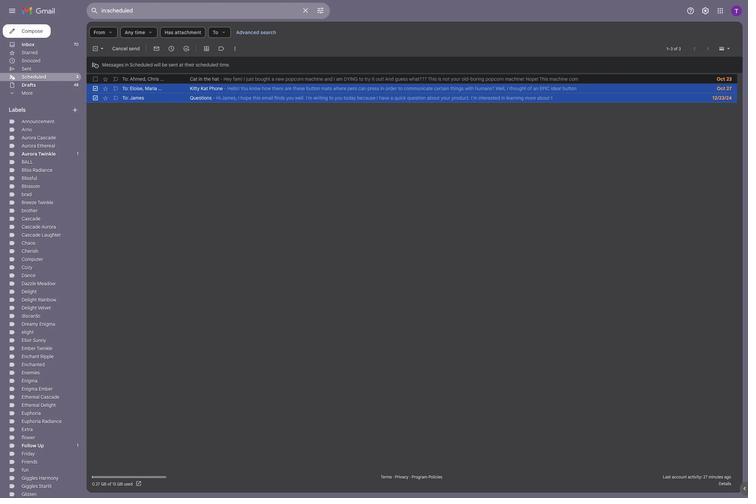 Task type: describe. For each thing, give the bounding box(es) containing it.
because
[[357, 95, 375, 101]]

enigma ember
[[22, 386, 53, 392]]

old-
[[462, 76, 470, 82]]

t
[[551, 95, 553, 101]]

just
[[246, 76, 254, 82]]

computer link
[[22, 257, 43, 263]]

gmail image
[[22, 4, 58, 18]]

euphoria radiance
[[22, 419, 62, 425]]

in down well,
[[501, 95, 505, 101]]

in left "order"
[[380, 86, 384, 92]]

27 inside last account activity: 27 minutes ago details
[[703, 475, 708, 480]]

last account activity: 27 minutes ago details
[[663, 475, 731, 487]]

terms
[[381, 475, 392, 480]]

2 horizontal spatial of
[[674, 46, 678, 51]]

aurora for aurora cascade
[[22, 135, 36, 141]]

dazzle
[[22, 281, 36, 287]]

ahmed
[[130, 76, 145, 82]]

delight down ethereal cascade
[[41, 403, 56, 409]]

1 – 3 of 3
[[667, 46, 681, 51]]

enchant ripple link
[[22, 354, 54, 360]]

is
[[438, 76, 441, 82]]

0.27
[[92, 482, 100, 487]]

1 horizontal spatial -
[[220, 76, 222, 82]]

enigma for the enigma link
[[22, 378, 37, 384]]

question
[[407, 95, 426, 101]]

glisten link
[[22, 492, 37, 498]]

enigma link
[[22, 378, 37, 384]]

1 for follow up
[[77, 443, 78, 449]]

chris
[[148, 76, 159, 82]]

settings image
[[701, 7, 709, 15]]

details
[[719, 482, 731, 487]]

48
[[74, 82, 78, 88]]

dreamy enigma link
[[22, 321, 55, 328]]

email
[[262, 95, 273, 101]]

and
[[385, 76, 394, 82]]

2 this from the left
[[539, 76, 548, 82]]

ball
[[22, 159, 33, 165]]

2 machine from the left
[[549, 76, 568, 82]]

oct for oct 23
[[717, 76, 725, 82]]

to: james
[[122, 95, 144, 101]]

i left hope
[[238, 95, 239, 101]]

ethereal for delight
[[22, 403, 39, 409]]

messages in scheduled will be sent at their scheduled time.
[[102, 62, 230, 68]]

delight for delight velvet
[[22, 305, 37, 311]]

to: for eloise
[[122, 86, 129, 92]]

today
[[344, 95, 356, 101]]

drafts
[[22, 82, 36, 88]]

toggle split pane mode image
[[718, 45, 725, 52]]

enemies
[[22, 370, 40, 376]]

move to inbox image
[[203, 45, 210, 52]]

aurora for aurora twinkle
[[22, 151, 37, 157]]

1 i'm from the left
[[306, 95, 312, 101]]

privacy link
[[395, 475, 408, 480]]

i left have
[[377, 95, 378, 101]]

giggles harmony link
[[22, 476, 58, 482]]

labels
[[9, 107, 26, 114]]

1 button from the left
[[306, 86, 320, 92]]

has attachment
[[165, 29, 201, 35]]

rainbow
[[38, 297, 56, 303]]

scheduled link
[[22, 74, 46, 80]]

to: eloise , maria ...
[[122, 86, 162, 92]]

twinkle for aurora twinkle
[[38, 151, 56, 157]]

in left the
[[199, 76, 202, 82]]

dreamy enigma
[[22, 321, 55, 328]]

1 horizontal spatial a
[[391, 95, 393, 101]]

giggles for giggles starlit
[[22, 484, 38, 490]]

to button
[[208, 27, 231, 38]]

inbox
[[22, 42, 34, 48]]

dazzle meadow link
[[22, 281, 55, 287]]

enigma for enigma ember
[[22, 386, 37, 392]]

it
[[372, 76, 375, 82]]

dreamy
[[22, 321, 38, 328]]

am
[[336, 76, 343, 82]]

mark as unread image
[[153, 45, 160, 52]]

cancel send
[[112, 46, 140, 52]]

3 row from the top
[[87, 93, 737, 103]]

inbox link
[[22, 42, 34, 48]]

advanced search options image
[[314, 4, 327, 17]]

aurora for aurora ethereal
[[22, 143, 36, 149]]

compose button
[[3, 24, 51, 38]]

brad link
[[22, 192, 32, 198]]

up
[[37, 443, 44, 449]]

delight velvet link
[[22, 305, 51, 311]]

arno link
[[22, 127, 32, 133]]

chaos link
[[22, 240, 35, 246]]

elixir sunny link
[[22, 338, 46, 344]]

cat
[[190, 76, 197, 82]]

brother link
[[22, 208, 38, 214]]

cascade laughter link
[[22, 232, 61, 238]]

bliss
[[22, 167, 31, 173]]

eloise
[[130, 86, 143, 92]]

dance
[[22, 273, 35, 279]]

1 popcorn from the left
[[285, 76, 304, 82]]

2 i'm from the left
[[471, 95, 477, 101]]

labels heading
[[9, 107, 72, 114]]

2 you from the left
[[335, 95, 342, 101]]

1 gb from the left
[[101, 482, 106, 487]]

mats
[[321, 86, 332, 92]]

clear search image
[[299, 4, 312, 17]]

velvet
[[38, 305, 51, 311]]

delight for delight link
[[22, 289, 37, 295]]

2 vertical spatial to
[[329, 95, 334, 101]]

more button
[[0, 89, 81, 97]]

has
[[165, 29, 173, 35]]

1 vertical spatial your
[[441, 95, 450, 101]]

friday link
[[22, 451, 35, 457]]

27 inside 'row'
[[726, 86, 732, 92]]

sent link
[[22, 66, 31, 72]]

there
[[272, 86, 283, 92]]

breeze
[[22, 200, 37, 206]]

1 inside main content
[[667, 46, 668, 51]]

enigma ember link
[[22, 386, 53, 392]]

–
[[668, 46, 671, 51]]

1 vertical spatial ember
[[39, 386, 53, 392]]

dazzle meadow
[[22, 281, 55, 287]]

order
[[385, 86, 397, 92]]

cancel
[[112, 46, 128, 52]]

cascade for cascade laughter
[[22, 232, 40, 238]]

fam!
[[233, 76, 242, 82]]

giggles starlit
[[22, 484, 52, 490]]

2 row from the top
[[87, 84, 737, 93]]

aurora twinkle link
[[22, 151, 56, 157]]

snooze image
[[168, 45, 175, 52]]

2 popcorn from the left
[[486, 76, 504, 82]]

cascade up ethereal delight link
[[41, 394, 59, 401]]

1 horizontal spatial 3
[[671, 46, 673, 51]]

to
[[213, 29, 218, 35]]

program policies link
[[412, 475, 442, 480]]

1 you from the left
[[286, 95, 294, 101]]

elixir sunny
[[22, 338, 46, 344]]

dance link
[[22, 273, 35, 279]]

search mail image
[[89, 5, 101, 17]]

1 row from the top
[[87, 74, 737, 84]]

follow up link
[[22, 443, 44, 449]]

guess
[[395, 76, 408, 82]]

i left am
[[334, 76, 335, 82]]

cozy
[[22, 265, 32, 271]]

more image
[[232, 45, 238, 52]]

starred link
[[22, 50, 38, 56]]

last
[[663, 475, 671, 480]]

can
[[358, 86, 366, 92]]



Task type: locate. For each thing, give the bounding box(es) containing it.
extra link
[[22, 427, 33, 433]]

0 horizontal spatial ·
[[393, 475, 394, 480]]

starlit
[[39, 484, 52, 490]]

euphoria down the euphoria link
[[22, 419, 41, 425]]

this left is
[[428, 76, 437, 82]]

2 euphoria from the top
[[22, 419, 41, 425]]

0 vertical spatial ,
[[145, 76, 146, 82]]

1 horizontal spatial this
[[539, 76, 548, 82]]

cascade down brother
[[22, 216, 40, 222]]

to: for ahmed
[[122, 76, 129, 82]]

follow link to manage storage image
[[135, 481, 142, 488]]

0 horizontal spatial 27
[[703, 475, 708, 480]]

0 horizontal spatial ember
[[22, 346, 36, 352]]

try
[[365, 76, 371, 82]]

you down where
[[335, 95, 342, 101]]

row up communicate
[[87, 74, 737, 84]]

delight down dazzle
[[22, 289, 37, 295]]

0 vertical spatial -
[[220, 76, 222, 82]]

aurora up laughter
[[42, 224, 56, 230]]

1 vertical spatial euphoria
[[22, 419, 41, 425]]

row up question
[[87, 84, 737, 93]]

footer containing terms
[[87, 474, 737, 488]]

cascade for 'cascade' link
[[22, 216, 40, 222]]

messages
[[102, 62, 124, 68]]

giggles harmony
[[22, 476, 58, 482]]

1 for aurora twinkle
[[77, 151, 78, 157]]

ethereal delight link
[[22, 403, 56, 409]]

1 horizontal spatial ember
[[39, 386, 53, 392]]

i right well,
[[507, 86, 508, 92]]

machine left and
[[305, 76, 323, 82]]

0 horizontal spatial popcorn
[[285, 76, 304, 82]]

kitty kat phone - hello! you know how there are these button mats where pets can press in order to communicate certain things with humans? well, i thought of an epic idea! button
[[190, 86, 577, 92]]

, for ahmed
[[145, 76, 146, 82]]

0 vertical spatial ember
[[22, 346, 36, 352]]

at
[[179, 62, 183, 68]]

gb right 0.27 on the bottom left of page
[[101, 482, 106, 487]]

main content containing from
[[87, 22, 743, 493]]

delight for delight rainbow
[[22, 297, 37, 303]]

- left "hello!"
[[224, 86, 226, 92]]

0 vertical spatial oct
[[717, 76, 725, 82]]

from button
[[89, 27, 118, 38]]

None checkbox
[[92, 45, 99, 52], [92, 76, 99, 82], [92, 95, 99, 101], [92, 45, 99, 52], [92, 76, 99, 82], [92, 95, 99, 101]]

, for eloise
[[143, 86, 144, 92]]

i'm right well.
[[306, 95, 312, 101]]

enigma down enemies
[[22, 378, 37, 384]]

oct 23
[[717, 76, 732, 82]]

scheduled up drafts link
[[22, 74, 46, 80]]

ripple
[[40, 354, 54, 360]]

0 vertical spatial to
[[359, 76, 363, 82]]

gb right 15
[[117, 482, 123, 487]]

0 horizontal spatial ,
[[143, 86, 144, 92]]

twinkle for ember twinkle
[[37, 346, 52, 352]]

a left new
[[272, 76, 274, 82]]

this
[[253, 95, 261, 101]]

27 right activity:
[[703, 475, 708, 480]]

chaos
[[22, 240, 35, 246]]

... for to: eloise , maria ...
[[158, 86, 162, 92]]

2 horizontal spatial 3
[[679, 46, 681, 51]]

oct
[[717, 76, 725, 82], [717, 86, 725, 92]]

1 horizontal spatial i'm
[[471, 95, 477, 101]]

- left hi at top left
[[213, 95, 215, 101]]

euphoria down "ethereal delight"
[[22, 411, 41, 417]]

ethereal up the euphoria link
[[22, 403, 39, 409]]

laughter
[[42, 232, 61, 238]]

ember twinkle
[[22, 346, 52, 352]]

sent
[[22, 66, 31, 72]]

2 vertical spatial to:
[[122, 95, 129, 101]]

cascade down 'cascade' link
[[22, 224, 40, 230]]

you
[[286, 95, 294, 101], [335, 95, 342, 101]]

ember up enchant
[[22, 346, 36, 352]]

you down are
[[286, 95, 294, 101]]

1 horizontal spatial popcorn
[[486, 76, 504, 82]]

privacy
[[395, 475, 408, 480]]

enchant ripple
[[22, 354, 54, 360]]

1 giggles from the top
[[22, 476, 38, 482]]

any time
[[125, 29, 145, 35]]

drafts link
[[22, 82, 36, 88]]

cancel send button
[[110, 43, 142, 55]]

radiance for euphoria radiance
[[42, 419, 62, 425]]

to right "order"
[[398, 86, 403, 92]]

advanced
[[236, 29, 259, 35]]

1 vertical spatial 27
[[703, 475, 708, 480]]

delight down delight link
[[22, 297, 37, 303]]

friday
[[22, 451, 35, 457]]

0 vertical spatial 27
[[726, 86, 732, 92]]

0 horizontal spatial a
[[272, 76, 274, 82]]

com
[[569, 76, 578, 82]]

labels navigation
[[0, 22, 87, 499]]

follow up
[[22, 443, 44, 449]]

breeze twinkle link
[[22, 200, 53, 206]]

1 vertical spatial of
[[527, 86, 532, 92]]

2 horizontal spatial -
[[224, 86, 226, 92]]

0 vertical spatial a
[[272, 76, 274, 82]]

0 horizontal spatial scheduled
[[22, 74, 46, 80]]

radiance for bliss radiance
[[33, 167, 52, 173]]

activity:
[[688, 475, 702, 480]]

15
[[112, 482, 116, 487]]

ethereal down the enigma ember
[[22, 394, 39, 401]]

1 · from the left
[[393, 475, 394, 480]]

1 horizontal spatial to
[[359, 76, 363, 82]]

cascade up chaos
[[22, 232, 40, 238]]

ethereal
[[37, 143, 55, 149], [22, 394, 39, 401], [22, 403, 39, 409]]

row down communicate
[[87, 93, 737, 103]]

machine up idea!
[[549, 76, 568, 82]]

twinkle for breeze twinkle
[[38, 200, 53, 206]]

about left t
[[537, 95, 550, 101]]

your right the not
[[451, 76, 460, 82]]

meadow
[[37, 281, 55, 287]]

2 to: from the top
[[122, 86, 129, 92]]

how
[[262, 86, 271, 92]]

popcorn up well,
[[486, 76, 504, 82]]

0 vertical spatial 1
[[667, 46, 668, 51]]

sunny
[[33, 338, 46, 344]]

3
[[671, 46, 673, 51], [679, 46, 681, 51], [76, 74, 78, 79]]

enchant
[[22, 354, 39, 360]]

2 vertical spatial enigma
[[22, 386, 37, 392]]

terms link
[[381, 475, 392, 480]]

0 vertical spatial giggles
[[22, 476, 38, 482]]

1 vertical spatial ...
[[158, 86, 162, 92]]

cascade laughter
[[22, 232, 61, 238]]

to left try
[[359, 76, 363, 82]]

harmony
[[39, 476, 58, 482]]

1 horizontal spatial you
[[335, 95, 342, 101]]

0 horizontal spatial your
[[441, 95, 450, 101]]

support image
[[687, 7, 695, 15]]

well.
[[295, 95, 305, 101]]

2 vertical spatial of
[[107, 482, 111, 487]]

· right terms link
[[393, 475, 394, 480]]

1 horizontal spatial button
[[563, 86, 577, 92]]

cascade up aurora ethereal link
[[37, 135, 56, 141]]

2 about from the left
[[537, 95, 550, 101]]

quick
[[394, 95, 406, 101]]

1 horizontal spatial ,
[[145, 76, 146, 82]]

you
[[240, 86, 248, 92]]

elixir
[[22, 338, 32, 344]]

1 vertical spatial to
[[398, 86, 403, 92]]

fun link
[[22, 467, 29, 474]]

0 vertical spatial euphoria
[[22, 411, 41, 417]]

0 vertical spatial ethereal
[[37, 143, 55, 149]]

2 vertical spatial twinkle
[[37, 346, 52, 352]]

main menu image
[[8, 7, 16, 15]]

to: left james
[[122, 95, 129, 101]]

row
[[87, 74, 737, 84], [87, 84, 737, 93], [87, 93, 737, 103]]

hat
[[212, 76, 219, 82]]

aurora up ball
[[22, 151, 37, 157]]

Search mail text field
[[101, 7, 297, 14]]

0 vertical spatial your
[[451, 76, 460, 82]]

2 button from the left
[[563, 86, 577, 92]]

2 horizontal spatial to
[[398, 86, 403, 92]]

1 horizontal spatial scheduled
[[130, 62, 153, 68]]

scheduled up to: ahmed , chris ...
[[130, 62, 153, 68]]

button down com
[[563, 86, 577, 92]]

enigma down velvet at the bottom
[[39, 321, 55, 328]]

0 horizontal spatial -
[[213, 95, 215, 101]]

1 vertical spatial ethereal
[[22, 394, 39, 401]]

2 giggles from the top
[[22, 484, 38, 490]]

to:
[[122, 76, 129, 82], [122, 86, 129, 92], [122, 95, 129, 101]]

... for to: ahmed , chris ...
[[160, 76, 164, 82]]

, left chris
[[145, 76, 146, 82]]

aurora up aurora twinkle link
[[22, 143, 36, 149]]

1 horizontal spatial 27
[[726, 86, 732, 92]]

27 down 23
[[726, 86, 732, 92]]

1 oct from the top
[[717, 76, 725, 82]]

0 horizontal spatial about
[[427, 95, 440, 101]]

1 about from the left
[[427, 95, 440, 101]]

aurora twinkle
[[22, 151, 56, 157]]

of left 15
[[107, 482, 111, 487]]

to down mats on the top left of the page
[[329, 95, 334, 101]]

enigma
[[39, 321, 55, 328], [22, 378, 37, 384], [22, 386, 37, 392]]

oct left 23
[[717, 76, 725, 82]]

· right privacy link
[[410, 475, 411, 480]]

this up epic
[[539, 76, 548, 82]]

1 vertical spatial -
[[224, 86, 226, 92]]

0 vertical spatial to:
[[122, 76, 129, 82]]

ethereal down the aurora cascade
[[37, 143, 55, 149]]

ethereal for cascade
[[22, 394, 39, 401]]

to: left ahmed
[[122, 76, 129, 82]]

1 horizontal spatial ·
[[410, 475, 411, 480]]

, left maria at the left top of page
[[143, 86, 144, 92]]

1 vertical spatial enigma
[[22, 378, 37, 384]]

1 vertical spatial giggles
[[22, 484, 38, 490]]

0 vertical spatial enigma
[[39, 321, 55, 328]]

new
[[275, 76, 284, 82]]

giggles up glisten
[[22, 484, 38, 490]]

add to tasks image
[[183, 45, 190, 52]]

12/23/24
[[712, 95, 732, 101]]

radiance up blissful
[[33, 167, 52, 173]]

twinkle right breeze on the left top
[[38, 200, 53, 206]]

euphoria for the euphoria link
[[22, 411, 41, 417]]

1 vertical spatial oct
[[717, 86, 725, 92]]

cascade for cascade aurora
[[22, 224, 40, 230]]

2 · from the left
[[410, 475, 411, 480]]

1 horizontal spatial of
[[527, 86, 532, 92]]

not
[[443, 76, 450, 82]]

friends
[[22, 459, 37, 465]]

brad
[[22, 192, 32, 198]]

twinkle
[[38, 151, 56, 157], [38, 200, 53, 206], [37, 346, 52, 352]]

0 vertical spatial scheduled
[[130, 62, 153, 68]]

oct for oct 27
[[717, 86, 725, 92]]

1 horizontal spatial your
[[451, 76, 460, 82]]

bliss radiance
[[22, 167, 52, 173]]

2 vertical spatial -
[[213, 95, 215, 101]]

scheduled
[[196, 62, 218, 68]]

a right have
[[391, 95, 393, 101]]

... right chris
[[160, 76, 164, 82]]

details link
[[719, 482, 731, 487]]

1 horizontal spatial machine
[[549, 76, 568, 82]]

euphoria
[[22, 411, 41, 417], [22, 419, 41, 425]]

cascade aurora
[[22, 224, 56, 230]]

1 euphoria from the top
[[22, 411, 41, 417]]

discardo link
[[22, 313, 40, 319]]

hi
[[216, 95, 221, 101]]

0.27 gb of 15 gb used
[[92, 482, 133, 487]]

advanced search button
[[233, 26, 279, 39]]

cat in the hat - hey fam! i just bought a new popcorn machine and i am dying to try it out! and guess what??? this is not your old-boring popcorn machine! nope! this machine com
[[190, 76, 578, 82]]

0 horizontal spatial button
[[306, 86, 320, 92]]

giggles for giggles harmony
[[22, 476, 38, 482]]

of right –
[[674, 46, 678, 51]]

0 horizontal spatial this
[[428, 76, 437, 82]]

- right hat
[[220, 76, 222, 82]]

footer
[[87, 474, 737, 488]]

1 vertical spatial radiance
[[42, 419, 62, 425]]

1 horizontal spatial gb
[[117, 482, 123, 487]]

i'm
[[306, 95, 312, 101], [471, 95, 477, 101]]

0 horizontal spatial 3
[[76, 74, 78, 79]]

of left "an"
[[527, 86, 532, 92]]

0 horizontal spatial of
[[107, 482, 111, 487]]

1 vertical spatial scheduled
[[22, 74, 46, 80]]

1 machine from the left
[[305, 76, 323, 82]]

3 to: from the top
[[122, 95, 129, 101]]

1 vertical spatial to:
[[122, 86, 129, 92]]

euphoria for euphoria radiance
[[22, 419, 41, 425]]

0 horizontal spatial i'm
[[306, 95, 312, 101]]

none checkbox inside 'row'
[[92, 85, 99, 92]]

about down certain
[[427, 95, 440, 101]]

0 vertical spatial radiance
[[33, 167, 52, 173]]

epic
[[540, 86, 550, 92]]

1 vertical spatial twinkle
[[38, 200, 53, 206]]

to: left eloise
[[122, 86, 129, 92]]

0 horizontal spatial you
[[286, 95, 294, 101]]

ember up ethereal cascade link
[[39, 386, 53, 392]]

1 horizontal spatial about
[[537, 95, 550, 101]]

twinkle down aurora ethereal
[[38, 151, 56, 157]]

learning
[[506, 95, 524, 101]]

enigma down the enigma link
[[22, 386, 37, 392]]

i'm down with
[[471, 95, 477, 101]]

button up writing
[[306, 86, 320, 92]]

bliss radiance link
[[22, 167, 52, 173]]

None checkbox
[[92, 85, 99, 92]]

1 vertical spatial ,
[[143, 86, 144, 92]]

breeze twinkle
[[22, 200, 53, 206]]

in right messages
[[125, 62, 129, 68]]

radiance
[[33, 167, 52, 173], [42, 419, 62, 425]]

2 vertical spatial ethereal
[[22, 403, 39, 409]]

1 this from the left
[[428, 76, 437, 82]]

ethereal cascade
[[22, 394, 59, 401]]

twinkle up ripple
[[37, 346, 52, 352]]

aurora down arno
[[22, 135, 36, 141]]

i left just
[[244, 76, 245, 82]]

an
[[533, 86, 538, 92]]

2 vertical spatial 1
[[77, 443, 78, 449]]

starred
[[22, 50, 38, 56]]

main content
[[87, 22, 743, 493]]

0 horizontal spatial to
[[329, 95, 334, 101]]

1
[[667, 46, 668, 51], [77, 151, 78, 157], [77, 443, 78, 449]]

0 horizontal spatial gb
[[101, 482, 106, 487]]

footer inside main content
[[87, 474, 737, 488]]

scheduled inside main content
[[130, 62, 153, 68]]

... right maria at the left top of page
[[158, 86, 162, 92]]

2 gb from the left
[[117, 482, 123, 487]]

communicate
[[404, 86, 433, 92]]

None search field
[[87, 3, 330, 19]]

1 to: from the top
[[122, 76, 129, 82]]

cozy link
[[22, 265, 32, 271]]

0 vertical spatial ...
[[160, 76, 164, 82]]

will
[[154, 62, 161, 68]]

2 oct from the top
[[717, 86, 725, 92]]

your down certain
[[441, 95, 450, 101]]

delight up discardo in the bottom left of the page
[[22, 305, 37, 311]]

blissful
[[22, 175, 37, 182]]

certain
[[434, 86, 449, 92]]

delight velvet
[[22, 305, 51, 311]]

radiance down ethereal delight link
[[42, 419, 62, 425]]

1 vertical spatial 1
[[77, 151, 78, 157]]

friends link
[[22, 459, 37, 465]]

elight
[[22, 330, 34, 336]]

cascade
[[37, 135, 56, 141], [22, 216, 40, 222], [22, 224, 40, 230], [22, 232, 40, 238], [41, 394, 59, 401]]

oct up 12/23/24
[[717, 86, 725, 92]]

and
[[324, 76, 332, 82]]

0 vertical spatial twinkle
[[38, 151, 56, 157]]

labels image
[[218, 45, 225, 52]]

popcorn up these
[[285, 76, 304, 82]]

1 vertical spatial a
[[391, 95, 393, 101]]

giggles down fun link
[[22, 476, 38, 482]]

-
[[220, 76, 222, 82], [224, 86, 226, 92], [213, 95, 215, 101]]

0 horizontal spatial machine
[[305, 76, 323, 82]]

scheduled inside labels navigation
[[22, 74, 46, 80]]

i
[[244, 76, 245, 82], [334, 76, 335, 82], [507, 86, 508, 92], [238, 95, 239, 101], [377, 95, 378, 101]]

0 vertical spatial of
[[674, 46, 678, 51]]

3 inside labels navigation
[[76, 74, 78, 79]]



Task type: vqa. For each thing, say whether or not it's contained in the screenshot.
the bottom a
yes



